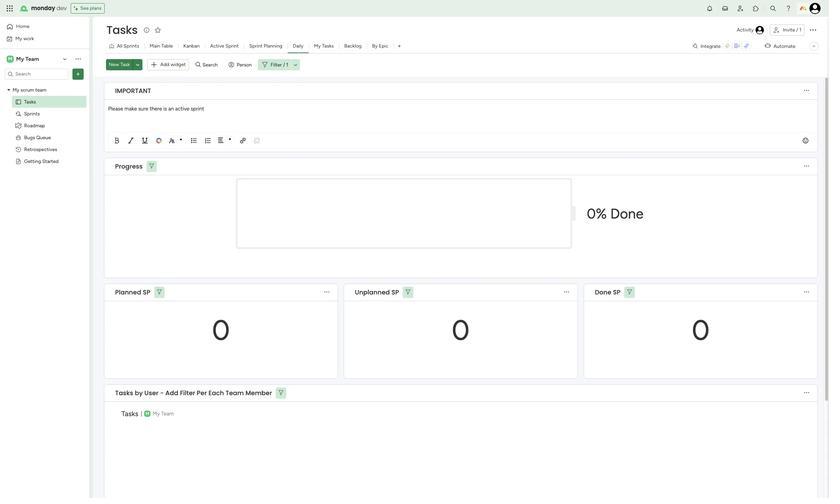 Task type: describe. For each thing, give the bounding box(es) containing it.
person button
[[226, 59, 256, 70]]

backlog button
[[339, 41, 367, 52]]

invite / 1
[[783, 27, 802, 33]]

v2 funnel image for unplanned sp
[[406, 290, 411, 295]]

rdw-inline-control element
[[110, 135, 152, 146]]

home button
[[4, 21, 75, 32]]

active
[[175, 106, 190, 112]]

please
[[108, 106, 123, 112]]

queue
[[36, 135, 51, 141]]

tasks left |
[[122, 410, 138, 418]]

new task
[[109, 62, 130, 68]]

1 for filter / 1
[[286, 62, 288, 68]]

new task button
[[106, 59, 133, 70]]

italic image
[[125, 135, 137, 146]]

font size image
[[180, 139, 182, 141]]

list box containing my scrum team
[[0, 83, 89, 262]]

add view image
[[398, 44, 401, 49]]

apps image
[[753, 5, 760, 12]]

plans
[[90, 5, 102, 11]]

important
[[115, 87, 151, 95]]

arrow down image
[[292, 61, 300, 69]]

my for my team
[[16, 56, 24, 62]]

public board image
[[15, 99, 22, 105]]

-
[[160, 389, 164, 398]]

filter / 1
[[271, 62, 288, 68]]

home
[[16, 23, 29, 29]]

rdw-editor text field
[[108, 105, 815, 113]]

active sprint button
[[205, 41, 244, 52]]

person
[[237, 62, 252, 68]]

1 vertical spatial done
[[595, 288, 612, 297]]

add widget button
[[147, 59, 189, 70]]

1 sprint from the left
[[226, 43, 239, 49]]

m inside tasks | m my team
[[146, 412, 149, 417]]

Search in workspace field
[[15, 70, 58, 78]]

my inside tasks | m my team
[[153, 411, 160, 417]]

activity button
[[735, 25, 768, 36]]

monday dev
[[31, 4, 67, 12]]

planned sp
[[115, 288, 150, 297]]

inbox image
[[722, 5, 729, 12]]

maria williams image
[[810, 3, 821, 14]]

1 horizontal spatial filter
[[271, 62, 282, 68]]

my for my work
[[15, 36, 22, 42]]

select product image
[[6, 5, 13, 12]]

team inside tasks | m my team
[[161, 411, 174, 417]]

v2 search image
[[196, 61, 201, 69]]

public board image
[[15, 158, 22, 165]]

0 vertical spatial done
[[611, 205, 644, 222]]

add inside add widget popup button
[[160, 62, 169, 68]]

new
[[109, 62, 119, 68]]

unordered image
[[188, 135, 200, 146]]

0 horizontal spatial filter
[[180, 389, 195, 398]]

my scrum team
[[13, 87, 46, 93]]

0% done
[[587, 205, 644, 222]]

scrum
[[21, 87, 34, 93]]

each
[[209, 389, 224, 398]]

planned
[[115, 288, 141, 297]]

notifications image
[[707, 5, 714, 12]]

daily button
[[288, 41, 309, 52]]

sprints inside all sprints button
[[124, 43, 139, 49]]

widget
[[171, 62, 186, 68]]

started
[[42, 158, 59, 164]]

by epic
[[372, 43, 389, 49]]

more dots image for unplanned sp
[[565, 290, 569, 295]]

activity
[[737, 27, 754, 33]]

tasks up the all on the top left
[[106, 22, 138, 38]]

more dots image for tasks by user - add filter per each team member
[[805, 391, 810, 396]]

tasks right public board icon
[[24, 99, 36, 105]]

help image
[[786, 5, 793, 12]]

workspace image
[[7, 55, 14, 63]]

by
[[135, 389, 143, 398]]

1 horizontal spatial options image
[[809, 25, 818, 34]]

autopilot image
[[765, 41, 771, 50]]

my for my tasks
[[314, 43, 321, 49]]

underline image
[[139, 135, 151, 146]]

unlink image
[[251, 135, 263, 146]]

please make sure there is an active sprint
[[108, 106, 204, 112]]

invite / 1 button
[[771, 25, 805, 36]]

unplanned
[[355, 288, 390, 297]]

member
[[246, 389, 272, 398]]

rdw-list-control element
[[187, 135, 215, 146]]

sure
[[138, 106, 148, 112]]

more dots image for done sp
[[805, 290, 810, 295]]

main table
[[150, 43, 173, 49]]

main table button
[[144, 41, 178, 52]]

getting
[[24, 158, 41, 164]]

sprint planning button
[[244, 41, 288, 52]]

getting started
[[24, 158, 59, 164]]

dapulse drag handle 3 image for 0
[[109, 290, 111, 295]]

workspace image
[[144, 411, 151, 417]]

my work
[[15, 36, 34, 42]]

sp for planned sp
[[143, 288, 150, 297]]

progress
[[115, 162, 143, 171]]

main content containing 0
[[93, 77, 830, 499]]

ordered image
[[202, 135, 214, 146]]

tasks inside button
[[322, 43, 334, 49]]

by
[[372, 43, 378, 49]]

active sprint
[[210, 43, 239, 49]]

angle down image
[[136, 62, 140, 68]]

v2 funnel image for planned sp
[[157, 290, 162, 295]]



Task type: vqa. For each thing, say whether or not it's contained in the screenshot.
Workspace options image
yes



Task type: locate. For each thing, give the bounding box(es) containing it.
0 horizontal spatial 1
[[286, 62, 288, 68]]

options image down workspace options image
[[75, 71, 82, 78]]

see plans button
[[71, 3, 105, 14]]

m
[[8, 56, 12, 62], [146, 412, 149, 417]]

task
[[120, 62, 130, 68]]

dapulse drag handle 3 image for tasks
[[109, 391, 111, 396]]

v2 funnel image right done sp
[[628, 290, 632, 295]]

sprint
[[226, 43, 239, 49], [249, 43, 263, 49]]

0 horizontal spatial v2 funnel image
[[149, 164, 154, 169]]

search everything image
[[770, 5, 777, 12]]

table
[[161, 43, 173, 49]]

1 left arrow down icon
[[286, 62, 288, 68]]

/ inside button
[[797, 27, 799, 33]]

1 inside invite / 1 button
[[800, 27, 802, 33]]

tasks left backlog
[[322, 43, 334, 49]]

2 vertical spatial team
[[161, 411, 174, 417]]

0 vertical spatial team
[[25, 56, 39, 62]]

0 horizontal spatial more dots image
[[565, 290, 569, 295]]

1 vertical spatial more dots image
[[565, 290, 569, 295]]

work
[[23, 36, 34, 42]]

2 0 from the left
[[452, 314, 470, 347]]

/ for invite
[[797, 27, 799, 33]]

1
[[800, 27, 802, 33], [286, 62, 288, 68]]

workspace options image
[[75, 55, 82, 62]]

options image up collapse board header icon at the top of page
[[809, 25, 818, 34]]

1 vertical spatial team
[[226, 389, 244, 398]]

sprint
[[191, 106, 204, 112]]

v2 funnel image right member
[[279, 391, 284, 396]]

dev
[[57, 4, 67, 12]]

0 horizontal spatial options image
[[75, 71, 82, 78]]

bugs queue
[[24, 135, 51, 141]]

0 horizontal spatial /
[[283, 62, 285, 68]]

list box
[[0, 83, 89, 262]]

my right caret down icon
[[13, 87, 19, 93]]

1 vertical spatial m
[[146, 412, 149, 417]]

1 horizontal spatial /
[[797, 27, 799, 33]]

my for my scrum team
[[13, 87, 19, 93]]

/
[[797, 27, 799, 33], [283, 62, 285, 68]]

2 sprint from the left
[[249, 43, 263, 49]]

team right each
[[226, 389, 244, 398]]

team
[[25, 56, 39, 62], [226, 389, 244, 398], [161, 411, 174, 417]]

my right workspace image
[[153, 411, 160, 417]]

1 sp from the left
[[143, 288, 150, 297]]

1 dapulse drag handle 3 image from the top
[[109, 88, 111, 94]]

rdw-toolbar element
[[108, 133, 815, 149]]

my inside workspace selection element
[[16, 56, 24, 62]]

sprints up roadmap
[[24, 111, 40, 117]]

/ left arrow down icon
[[283, 62, 285, 68]]

|
[[141, 411, 142, 417]]

team inside workspace selection element
[[25, 56, 39, 62]]

an
[[168, 106, 174, 112]]

1 horizontal spatial sprint
[[249, 43, 263, 49]]

kanban
[[184, 43, 200, 49]]

0 horizontal spatial 0
[[212, 314, 230, 347]]

0 vertical spatial add
[[160, 62, 169, 68]]

sp
[[143, 288, 150, 297], [392, 288, 399, 297], [614, 288, 621, 297]]

all sprints button
[[106, 41, 144, 52]]

/ for filter
[[283, 62, 285, 68]]

0 vertical spatial sprints
[[124, 43, 139, 49]]

make
[[125, 106, 137, 112]]

m right |
[[146, 412, 149, 417]]

my work button
[[4, 33, 75, 44]]

1 horizontal spatial v2 funnel image
[[157, 290, 162, 295]]

2 horizontal spatial sp
[[614, 288, 621, 297]]

1 vertical spatial v2 funnel image
[[279, 391, 284, 396]]

0 horizontal spatial sprints
[[24, 111, 40, 117]]

text align image
[[229, 139, 231, 141]]

automate
[[774, 43, 796, 49]]

there
[[150, 106, 162, 112]]

0 for done sp
[[692, 314, 710, 347]]

2 horizontal spatial 0
[[692, 314, 710, 347]]

v2 funnel image right unplanned sp
[[406, 290, 411, 295]]

0%
[[587, 205, 607, 222]]

my
[[15, 36, 22, 42], [314, 43, 321, 49], [16, 56, 24, 62], [13, 87, 19, 93], [153, 411, 160, 417]]

sprints
[[124, 43, 139, 49], [24, 111, 40, 117]]

sp for unplanned sp
[[392, 288, 399, 297]]

1 horizontal spatial 0
[[452, 314, 470, 347]]

0 horizontal spatial team
[[25, 56, 39, 62]]

3 sp from the left
[[614, 288, 621, 297]]

my inside button
[[314, 43, 321, 49]]

my team
[[16, 56, 39, 62]]

my right workspace icon
[[16, 56, 24, 62]]

rdw-wrapper element
[[108, 103, 815, 149]]

1 horizontal spatial more dots image
[[805, 164, 810, 169]]

0 horizontal spatial sp
[[143, 288, 150, 297]]

1 0 from the left
[[212, 314, 230, 347]]

team right workspace image
[[161, 411, 174, 417]]

0 vertical spatial m
[[8, 56, 12, 62]]

v2 funnel image for 0
[[628, 290, 632, 295]]

more dots image for progress
[[805, 164, 810, 169]]

sprint right the active
[[226, 43, 239, 49]]

3 dapulse drag handle 3 image from the top
[[109, 391, 111, 396]]

team
[[35, 87, 46, 93]]

show board description image
[[143, 27, 151, 34]]

filter left per
[[180, 389, 195, 398]]

my left work
[[15, 36, 22, 42]]

1 vertical spatial /
[[283, 62, 285, 68]]

active
[[210, 43, 224, 49]]

add left widget
[[160, 62, 169, 68]]

backlog
[[345, 43, 362, 49]]

Tasks field
[[105, 22, 139, 38]]

tasks by user - add filter per each team member
[[115, 389, 272, 398]]

1 horizontal spatial m
[[146, 412, 149, 417]]

add right -
[[166, 389, 178, 398]]

my tasks
[[314, 43, 334, 49]]

dapulse drag handle 3 image
[[109, 88, 111, 94], [109, 290, 111, 295], [109, 391, 111, 396]]

m left my team
[[8, 56, 12, 62]]

dapulse drag handle 3 image left planned
[[109, 290, 111, 295]]

0 for unplanned sp
[[452, 314, 470, 347]]

monday
[[31, 4, 55, 12]]

1 vertical spatial dapulse drag handle 3 image
[[109, 290, 111, 295]]

add
[[160, 62, 169, 68], [166, 389, 178, 398]]

1 horizontal spatial v2 funnel image
[[628, 290, 632, 295]]

dapulse drag handle 3 image left by
[[109, 391, 111, 396]]

1 horizontal spatial 1
[[800, 27, 802, 33]]

m inside workspace icon
[[8, 56, 12, 62]]

unplanned sp
[[355, 288, 399, 297]]

0 vertical spatial more dots image
[[805, 164, 810, 169]]

sprint planning
[[249, 43, 283, 49]]

see plans
[[80, 5, 102, 11]]

1 horizontal spatial sprints
[[124, 43, 139, 49]]

more dots image
[[805, 88, 810, 94], [325, 290, 330, 295], [805, 290, 810, 295], [805, 391, 810, 396]]

daily
[[293, 43, 304, 49]]

0 vertical spatial 1
[[800, 27, 802, 33]]

my tasks button
[[309, 41, 339, 52]]

0 vertical spatial options image
[[809, 25, 818, 34]]

link image
[[237, 135, 249, 146]]

dapulse integrations image
[[693, 44, 698, 49]]

3 0 from the left
[[692, 314, 710, 347]]

1 horizontal spatial sp
[[392, 288, 399, 297]]

bugs
[[24, 135, 35, 141]]

user
[[145, 389, 159, 398]]

collapse board header image
[[812, 43, 817, 49]]

v2 funnel image right planned sp
[[157, 290, 162, 295]]

is
[[163, 106, 167, 112]]

0 horizontal spatial v2 funnel image
[[279, 391, 284, 396]]

filter down planning
[[271, 62, 282, 68]]

dapulse drag handle 3 image up please
[[109, 88, 111, 94]]

caret down image
[[7, 88, 10, 92]]

main
[[150, 43, 160, 49]]

more dots image for planned sp
[[325, 290, 330, 295]]

main content
[[93, 77, 830, 499]]

0 horizontal spatial sprint
[[226, 43, 239, 49]]

1 for invite / 1
[[800, 27, 802, 33]]

0 vertical spatial dapulse drag handle 3 image
[[109, 88, 111, 94]]

planning
[[264, 43, 283, 49]]

tasks
[[106, 22, 138, 38], [322, 43, 334, 49], [24, 99, 36, 105], [115, 389, 133, 398], [122, 410, 138, 418]]

1 vertical spatial options image
[[75, 71, 82, 78]]

add to favorites image
[[155, 26, 162, 33]]

0 vertical spatial filter
[[271, 62, 282, 68]]

sprint left planning
[[249, 43, 263, 49]]

options image
[[809, 25, 818, 34], [75, 71, 82, 78]]

team up search in workspace field
[[25, 56, 39, 62]]

epic
[[379, 43, 389, 49]]

bold image
[[111, 135, 123, 146]]

my right daily
[[314, 43, 321, 49]]

v2 funnel image
[[149, 164, 154, 169], [157, 290, 162, 295], [406, 290, 411, 295]]

1 vertical spatial 1
[[286, 62, 288, 68]]

more dots image
[[805, 164, 810, 169], [565, 290, 569, 295]]

integrate
[[701, 43, 721, 49]]

option
[[0, 84, 89, 85]]

invite members image
[[738, 5, 745, 12]]

v2 funnel image for tasks
[[279, 391, 284, 396]]

2 horizontal spatial v2 funnel image
[[406, 290, 411, 295]]

1 vertical spatial sprints
[[24, 111, 40, 117]]

roadmap
[[24, 123, 45, 129]]

Search field
[[201, 60, 222, 70]]

0
[[212, 314, 230, 347], [452, 314, 470, 347], [692, 314, 710, 347]]

2 sp from the left
[[392, 288, 399, 297]]

0 for planned sp
[[212, 314, 230, 347]]

rdw-link-control element
[[236, 135, 264, 146]]

filter
[[271, 62, 282, 68], [180, 389, 195, 398]]

0 vertical spatial v2 funnel image
[[628, 290, 632, 295]]

0 horizontal spatial m
[[8, 56, 12, 62]]

v2 funnel image for progress
[[149, 164, 154, 169]]

2 horizontal spatial team
[[226, 389, 244, 398]]

2 dapulse drag handle 3 image from the top
[[109, 290, 111, 295]]

v2 funnel image right the progress
[[149, 164, 154, 169]]

by epic button
[[367, 41, 394, 52]]

1 vertical spatial add
[[166, 389, 178, 398]]

all
[[117, 43, 122, 49]]

see
[[80, 5, 89, 11]]

tasks | m my team
[[122, 410, 174, 418]]

v2 funnel image
[[628, 290, 632, 295], [279, 391, 284, 396]]

all sprints
[[117, 43, 139, 49]]

1 vertical spatial filter
[[180, 389, 195, 398]]

1 horizontal spatial team
[[161, 411, 174, 417]]

sprints right the all on the top left
[[124, 43, 139, 49]]

1 right invite
[[800, 27, 802, 33]]

done sp
[[595, 288, 621, 297]]

done
[[611, 205, 644, 222], [595, 288, 612, 297]]

add widget
[[160, 62, 186, 68]]

/ right invite
[[797, 27, 799, 33]]

tasks left by
[[115, 389, 133, 398]]

retrospectives
[[24, 147, 57, 153]]

invite
[[783, 27, 796, 33]]

sp for done sp
[[614, 288, 621, 297]]

kanban button
[[178, 41, 205, 52]]

my inside button
[[15, 36, 22, 42]]

0 vertical spatial /
[[797, 27, 799, 33]]

per
[[197, 389, 207, 398]]

2 vertical spatial dapulse drag handle 3 image
[[109, 391, 111, 396]]

workspace selection element
[[7, 55, 40, 63]]



